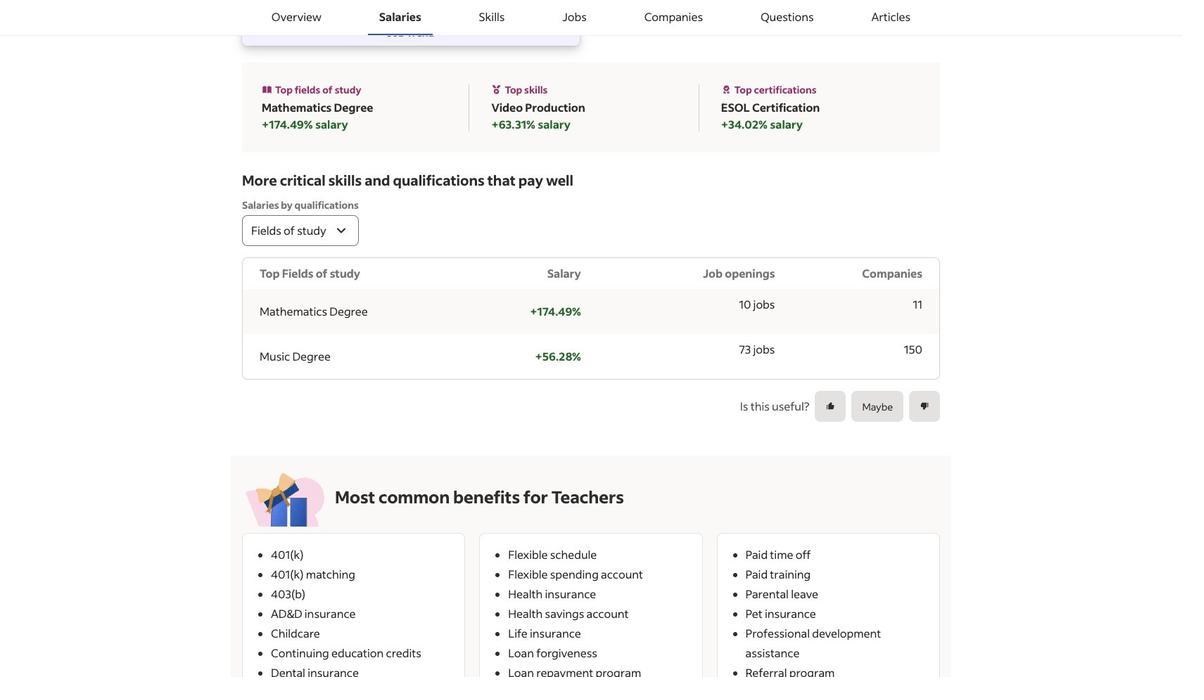 Task type: describe. For each thing, give the bounding box(es) containing it.
no, it's not helpful. image
[[920, 402, 930, 412]]



Task type: vqa. For each thing, say whether or not it's contained in the screenshot.
Job Trend Graph image
yes



Task type: locate. For each thing, give the bounding box(es) containing it.
job trend graph image
[[242, 0, 580, 46]]

yes, it's helpful. image
[[826, 402, 836, 412]]



